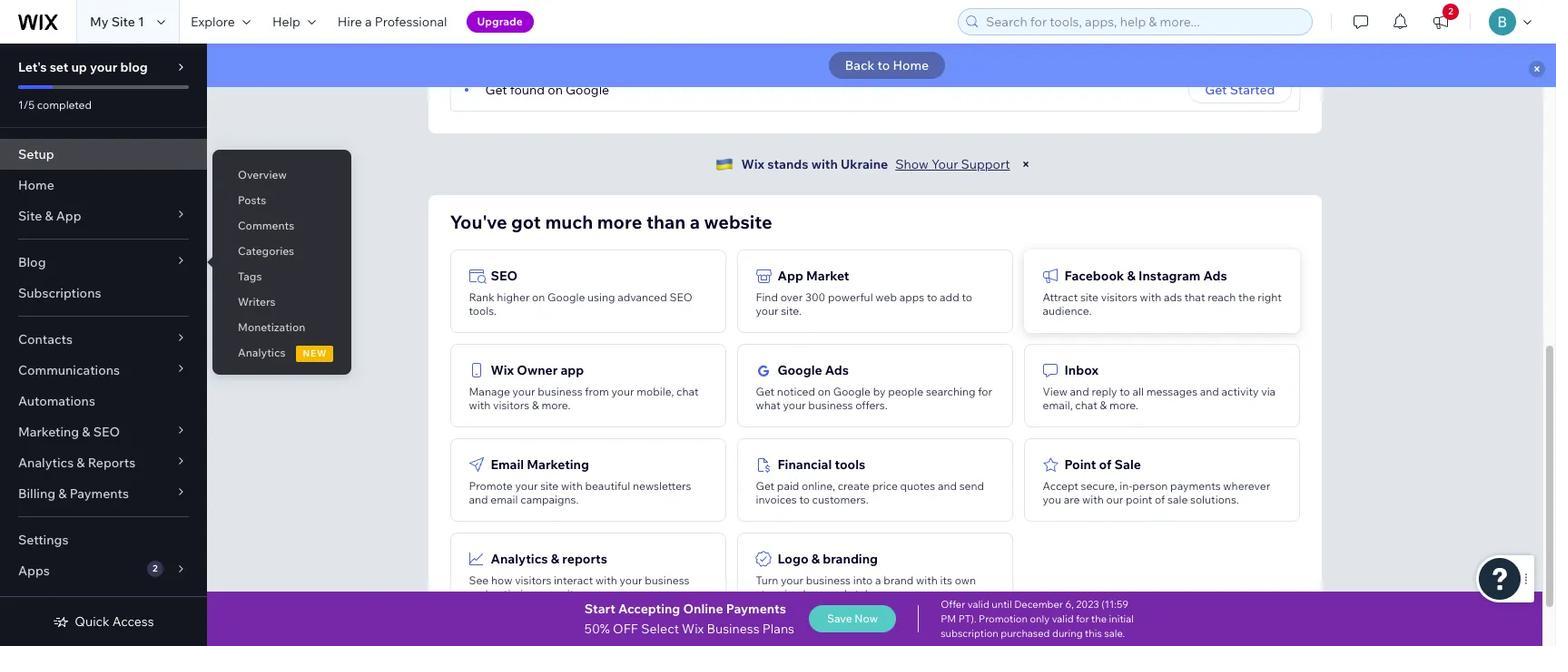 Task type: describe. For each thing, give the bounding box(es) containing it.
site. for market
[[781, 304, 802, 318]]

what
[[756, 399, 781, 412]]

activity
[[1222, 385, 1259, 399]]

optimize
[[491, 587, 534, 601]]

1 vertical spatial valid
[[1052, 613, 1074, 626]]

and inside turn your business into a brand with its own stunning logo and style.
[[828, 587, 847, 601]]

setup link
[[0, 139, 207, 170]]

for inside get noticed on google by people searching for what your business offers.
[[978, 385, 992, 399]]

300
[[805, 291, 826, 304]]

visitors for analytics
[[515, 574, 552, 587]]

people
[[888, 385, 924, 399]]

logo
[[778, 551, 809, 568]]

turn your business into a brand with its own stunning logo and style.
[[756, 574, 976, 601]]

offers.
[[855, 399, 888, 412]]

payments
[[1171, 479, 1221, 493]]

site & app
[[18, 208, 81, 224]]

found
[[510, 82, 545, 98]]

on for found
[[548, 82, 563, 98]]

home inside sidebar element
[[18, 177, 54, 193]]

searching
[[926, 385, 976, 399]]

marketing & seo button
[[0, 417, 207, 448]]

to inside view and reply to all messages and activity via email, chat & more.
[[1120, 385, 1130, 399]]

sale
[[1115, 457, 1141, 473]]

site. for &
[[562, 587, 583, 601]]

business
[[707, 621, 760, 637]]

reply
[[1092, 385, 1117, 399]]

from
[[585, 385, 609, 399]]

view
[[1043, 385, 1068, 399]]

started
[[1230, 82, 1275, 98]]

2 inside 2 button
[[1448, 5, 1454, 17]]

(11:59
[[1102, 598, 1129, 611]]

1
[[138, 14, 144, 30]]

point
[[1126, 493, 1153, 507]]

& for marketing & seo
[[82, 424, 90, 440]]

invoices
[[756, 493, 797, 507]]

instagram
[[1139, 268, 1201, 284]]

app inside popup button
[[56, 208, 81, 224]]

& for analytics & reports
[[551, 551, 559, 568]]

and inside the promote your site with beautiful newsletters and email campaigns.
[[469, 493, 488, 507]]

0 vertical spatial a
[[365, 14, 372, 30]]

paid
[[777, 479, 799, 493]]

site inside site & app popup button
[[18, 208, 42, 224]]

2 inside sidebar element
[[153, 563, 158, 575]]

setup
[[18, 146, 54, 163]]

with right stands
[[811, 156, 838, 173]]

settings
[[18, 532, 68, 548]]

business inside manage your business from your mobile, chat with visitors & more.
[[538, 385, 583, 399]]

more
[[597, 211, 642, 233]]

reports
[[88, 455, 135, 471]]

quick access
[[75, 614, 154, 630]]

support
[[961, 156, 1010, 173]]

beautiful
[[585, 479, 630, 493]]

wherever
[[1223, 479, 1270, 493]]

promote
[[469, 479, 513, 493]]

send
[[959, 479, 984, 493]]

you
[[1043, 493, 1061, 507]]

categories link
[[212, 236, 352, 267]]

and inside see how visitors interact with your business and optimize your site.
[[469, 587, 488, 601]]

get for get started
[[1205, 82, 1227, 98]]

tags link
[[212, 262, 352, 292]]

let's set up your blog
[[18, 59, 148, 75]]

to left add
[[927, 291, 937, 304]]

blog
[[120, 59, 148, 75]]

solutions.
[[1190, 493, 1239, 507]]

6,
[[1065, 598, 1074, 611]]

show
[[895, 156, 929, 173]]

interact
[[554, 574, 593, 587]]

upgrade button
[[466, 11, 534, 33]]

branding
[[823, 551, 878, 568]]

posts link
[[212, 185, 352, 216]]

0 horizontal spatial valid
[[968, 598, 990, 611]]

tools.
[[469, 304, 497, 318]]

with inside see how visitors interact with your business and optimize your site.
[[596, 574, 617, 587]]

0 vertical spatial of
[[1099, 457, 1112, 473]]

rank
[[469, 291, 495, 304]]

your inside sidebar element
[[90, 59, 117, 75]]

visitors inside manage your business from your mobile, chat with visitors & more.
[[493, 399, 530, 412]]

writers link
[[212, 287, 352, 318]]

on for noticed
[[818, 385, 831, 399]]

all
[[1133, 385, 1144, 399]]

blog button
[[0, 247, 207, 278]]

blog
[[18, 254, 46, 271]]

app
[[561, 362, 584, 379]]

1 horizontal spatial a
[[690, 211, 700, 233]]

own
[[955, 574, 976, 587]]

your
[[932, 156, 958, 173]]

brand
[[884, 574, 914, 587]]

payments inside start accepting online payments 50% off select wix business plans
[[726, 601, 786, 617]]

add
[[940, 291, 959, 304]]

email
[[491, 457, 524, 473]]

google for noticed
[[833, 385, 871, 399]]

analytics for analytics & reports
[[18, 455, 74, 471]]

& for logo & branding
[[811, 551, 820, 568]]

& for site & app
[[45, 208, 53, 224]]

its
[[940, 574, 952, 587]]

business inside turn your business into a brand with its own stunning logo and style.
[[806, 574, 851, 587]]

tags
[[238, 270, 262, 283]]

ukraine
[[841, 156, 888, 173]]

my
[[90, 14, 109, 30]]

reach
[[1208, 291, 1236, 304]]

your inside the promote your site with beautiful newsletters and email campaigns.
[[515, 479, 538, 493]]

by
[[873, 385, 886, 399]]

find
[[756, 291, 778, 304]]

marketing inside popup button
[[18, 424, 79, 440]]

december
[[1014, 598, 1063, 611]]

a inside turn your business into a brand with its own stunning logo and style.
[[875, 574, 881, 587]]

your inside turn your business into a brand with its own stunning logo and style.
[[781, 574, 804, 587]]

manage your business from your mobile, chat with visitors & more.
[[469, 385, 699, 412]]

stands
[[767, 156, 809, 173]]

get found on google
[[485, 82, 609, 98]]

seo inside the rank higher on google using advanced seo tools.
[[670, 291, 692, 304]]

more. inside view and reply to all messages and activity via email, chat & more.
[[1110, 399, 1139, 412]]

attract
[[1043, 291, 1078, 304]]

wix for wix owner app
[[491, 362, 514, 379]]

upgrade
[[477, 15, 523, 28]]

subscriptions
[[18, 285, 101, 301]]

with inside manage your business from your mobile, chat with visitors & more.
[[469, 399, 491, 412]]

communications
[[18, 362, 120, 379]]

in-
[[1120, 479, 1133, 493]]

back
[[845, 57, 875, 74]]

to inside button
[[878, 57, 890, 74]]

facebook
[[1065, 268, 1124, 284]]

contacts button
[[0, 324, 207, 355]]

automations link
[[0, 386, 207, 417]]

how
[[491, 574, 513, 587]]



Task type: vqa. For each thing, say whether or not it's contained in the screenshot.


Task type: locate. For each thing, give the bounding box(es) containing it.
2 horizontal spatial a
[[875, 574, 881, 587]]

analytics inside analytics & reports dropdown button
[[18, 455, 74, 471]]

& inside popup button
[[45, 208, 53, 224]]

point
[[1065, 457, 1096, 473]]

google inside the rank higher on google using advanced seo tools.
[[548, 291, 585, 304]]

1 vertical spatial site
[[18, 208, 42, 224]]

mobile,
[[637, 385, 674, 399]]

save now
[[827, 612, 878, 626]]

google inside get noticed on google by people searching for what your business offers.
[[833, 385, 871, 399]]

messages
[[1146, 385, 1198, 399]]

1 horizontal spatial of
[[1155, 493, 1165, 507]]

of left sale
[[1155, 493, 1165, 507]]

site.
[[781, 304, 802, 318], [562, 587, 583, 601]]

with up promote at the left of the page
[[469, 399, 491, 412]]

and left send
[[938, 479, 957, 493]]

much
[[545, 211, 593, 233]]

for right the searching
[[978, 385, 992, 399]]

the up this
[[1091, 613, 1107, 626]]

get started button
[[1189, 76, 1292, 104]]

2023
[[1076, 598, 1099, 611]]

0 vertical spatial app
[[56, 208, 81, 224]]

chat right email,
[[1075, 399, 1098, 412]]

online
[[683, 601, 723, 617]]

to left all
[[1120, 385, 1130, 399]]

2 vertical spatial wix
[[682, 621, 704, 637]]

market
[[806, 268, 849, 284]]

0 vertical spatial analytics
[[238, 346, 286, 360]]

customers.
[[812, 493, 869, 507]]

1 vertical spatial marketing
[[527, 457, 589, 473]]

your right up
[[90, 59, 117, 75]]

website
[[704, 211, 772, 233]]

site inside attract site visitors with ads that reach the right audience.
[[1080, 291, 1099, 304]]

2 more. from the left
[[1110, 399, 1139, 412]]

wix up manage
[[491, 362, 514, 379]]

1 horizontal spatial app
[[778, 268, 803, 284]]

1 vertical spatial site.
[[562, 587, 583, 601]]

0 horizontal spatial marketing
[[18, 424, 79, 440]]

business inside see how visitors interact with your business and optimize your site.
[[645, 574, 690, 587]]

0 horizontal spatial app
[[56, 208, 81, 224]]

professional
[[375, 14, 447, 30]]

2 vertical spatial visitors
[[515, 574, 552, 587]]

google up noticed
[[778, 362, 822, 379]]

1 horizontal spatial ads
[[1204, 268, 1227, 284]]

pm
[[941, 613, 956, 626]]

0 vertical spatial valid
[[968, 598, 990, 611]]

a right hire
[[365, 14, 372, 30]]

your down "logo"
[[781, 574, 804, 587]]

quick access button
[[53, 614, 154, 630]]

and left the email
[[469, 493, 488, 507]]

with up start
[[596, 574, 617, 587]]

hire a professional link
[[327, 0, 458, 44]]

0 horizontal spatial payments
[[70, 486, 129, 502]]

visitors down owner
[[493, 399, 530, 412]]

email,
[[1043, 399, 1073, 412]]

get inside get paid online, create price quotes and send invoices to customers.
[[756, 479, 775, 493]]

on down google ads
[[818, 385, 831, 399]]

1 vertical spatial site
[[540, 479, 559, 493]]

show your support button
[[895, 156, 1010, 173]]

price
[[872, 479, 898, 493]]

1 horizontal spatial valid
[[1052, 613, 1074, 626]]

start
[[585, 601, 615, 617]]

site & app button
[[0, 201, 207, 232]]

wix for wix stands with ukraine show your support
[[741, 156, 765, 173]]

payments
[[70, 486, 129, 502], [726, 601, 786, 617]]

google left by
[[833, 385, 871, 399]]

1/5
[[18, 98, 35, 112]]

0 vertical spatial for
[[978, 385, 992, 399]]

1 vertical spatial ads
[[825, 362, 849, 379]]

1 horizontal spatial site
[[111, 14, 135, 30]]

2 horizontal spatial wix
[[741, 156, 765, 173]]

& up analytics & reports
[[82, 424, 90, 440]]

visitors inside see how visitors interact with your business and optimize your site.
[[515, 574, 552, 587]]

manage
[[469, 385, 510, 399]]

seo
[[491, 268, 518, 284], [670, 291, 692, 304], [93, 424, 120, 440]]

1 horizontal spatial home
[[893, 57, 929, 74]]

online,
[[802, 479, 835, 493]]

google right found
[[566, 82, 609, 98]]

visitors down analytics & reports
[[515, 574, 552, 587]]

back to home alert
[[207, 44, 1556, 87]]

with inside attract site visitors with ads that reach the right audience.
[[1140, 291, 1162, 304]]

visitors down facebook
[[1101, 291, 1138, 304]]

0 vertical spatial the
[[1239, 291, 1255, 304]]

app down the home link
[[56, 208, 81, 224]]

view and reply to all messages and activity via email, chat & more.
[[1043, 385, 1276, 412]]

0 vertical spatial seo
[[491, 268, 518, 284]]

logo
[[803, 587, 826, 601]]

1 vertical spatial the
[[1091, 613, 1107, 626]]

0 vertical spatial site
[[111, 14, 135, 30]]

& inside dropdown button
[[77, 455, 85, 471]]

valid up pt).
[[968, 598, 990, 611]]

monetization
[[238, 321, 305, 334]]

initial
[[1109, 613, 1134, 626]]

marketing down automations
[[18, 424, 79, 440]]

sidebar element
[[0, 44, 207, 646]]

purchased
[[1001, 627, 1050, 640]]

analytics for analytics
[[238, 346, 286, 360]]

site inside the promote your site with beautiful newsletters and email campaigns.
[[540, 479, 559, 493]]

hire
[[338, 14, 362, 30]]

on right the higher
[[532, 291, 545, 304]]

off
[[613, 621, 638, 637]]

to right add
[[962, 291, 972, 304]]

you've
[[450, 211, 507, 233]]

site up the blog
[[18, 208, 42, 224]]

& right "logo"
[[811, 551, 820, 568]]

more. inside manage your business from your mobile, chat with visitors & more.
[[542, 399, 570, 412]]

& up the blog
[[45, 208, 53, 224]]

hire a professional
[[338, 14, 447, 30]]

wix inside start accepting online payments 50% off select wix business plans
[[682, 621, 704, 637]]

to right invoices
[[799, 493, 810, 507]]

on inside the rank higher on google using advanced seo tools.
[[532, 291, 545, 304]]

with inside turn your business into a brand with its own stunning logo and style.
[[916, 574, 938, 587]]

& inside view and reply to all messages and activity via email, chat & more.
[[1100, 399, 1107, 412]]

get for get noticed on google by people searching for what your business offers.
[[756, 385, 775, 399]]

0 horizontal spatial of
[[1099, 457, 1112, 473]]

visitors inside attract site visitors with ads that reach the right audience.
[[1101, 291, 1138, 304]]

and left how
[[469, 587, 488, 601]]

help
[[272, 14, 300, 30]]

your down owner
[[513, 385, 535, 399]]

with right are
[[1082, 493, 1104, 507]]

get left started
[[1205, 82, 1227, 98]]

0 vertical spatial wix
[[741, 156, 765, 173]]

& right facebook
[[1127, 268, 1136, 284]]

your up accepting at the left bottom
[[620, 574, 642, 587]]

to right back
[[878, 57, 890, 74]]

via
[[1261, 385, 1276, 399]]

and right the logo
[[828, 587, 847, 601]]

you've got much more than a website
[[450, 211, 772, 233]]

business down google ads
[[808, 399, 853, 412]]

more.
[[542, 399, 570, 412], [1110, 399, 1139, 412]]

0 vertical spatial marketing
[[18, 424, 79, 440]]

1 horizontal spatial seo
[[491, 268, 518, 284]]

& inside manage your business from your mobile, chat with visitors & more.
[[532, 399, 539, 412]]

your right from
[[612, 385, 634, 399]]

0 horizontal spatial on
[[532, 291, 545, 304]]

2 vertical spatial seo
[[93, 424, 120, 440]]

business down "logo & branding"
[[806, 574, 851, 587]]

to inside get paid online, create price quotes and send invoices to customers.
[[799, 493, 810, 507]]

analytics & reports
[[491, 551, 607, 568]]

seo up the higher
[[491, 268, 518, 284]]

right
[[1258, 291, 1282, 304]]

analytics & reports
[[18, 455, 135, 471]]

the
[[1239, 291, 1255, 304], [1091, 613, 1107, 626]]

1 vertical spatial a
[[690, 211, 700, 233]]

1 vertical spatial app
[[778, 268, 803, 284]]

your inside get noticed on google by people searching for what your business offers.
[[783, 399, 806, 412]]

wix down online
[[682, 621, 704, 637]]

visitors for facebook
[[1101, 291, 1138, 304]]

style.
[[850, 587, 877, 601]]

2 horizontal spatial analytics
[[491, 551, 548, 568]]

for inside offer valid until december 6, 2023 (11:59 pm pt). promotion only valid for the initial subscription purchased during this sale.
[[1076, 613, 1089, 626]]

over
[[781, 291, 803, 304]]

site. inside find over 300 powerful web apps to add to your site.
[[781, 304, 802, 318]]

visitors
[[1101, 291, 1138, 304], [493, 399, 530, 412], [515, 574, 552, 587]]

seo right advanced
[[670, 291, 692, 304]]

& for billing & payments
[[58, 486, 67, 502]]

sale.
[[1104, 627, 1125, 640]]

on inside get noticed on google by people searching for what your business offers.
[[818, 385, 831, 399]]

site. left 300
[[781, 304, 802, 318]]

get inside get noticed on google by people searching for what your business offers.
[[756, 385, 775, 399]]

0 horizontal spatial analytics
[[18, 455, 74, 471]]

0 horizontal spatial 2
[[153, 563, 158, 575]]

valid up during
[[1052, 613, 1074, 626]]

only
[[1030, 613, 1050, 626]]

app market
[[778, 268, 849, 284]]

2 horizontal spatial seo
[[670, 291, 692, 304]]

with left beautiful
[[561, 479, 583, 493]]

1 vertical spatial of
[[1155, 493, 1165, 507]]

get left noticed
[[756, 385, 775, 399]]

financial tools
[[778, 457, 866, 473]]

automations
[[18, 393, 95, 410]]

promotion
[[979, 613, 1028, 626]]

1 horizontal spatial the
[[1239, 291, 1255, 304]]

0 horizontal spatial site.
[[562, 587, 583, 601]]

& for facebook & instagram ads
[[1127, 268, 1136, 284]]

set
[[50, 59, 68, 75]]

with inside accept secure, in-person payments wherever you are with our point of sale solutions.
[[1082, 493, 1104, 507]]

wix owner app
[[491, 362, 584, 379]]

billing
[[18, 486, 56, 502]]

Search for tools, apps, help & more... field
[[981, 9, 1307, 35]]

for down 2023 at the right of page
[[1076, 613, 1089, 626]]

subscriptions link
[[0, 278, 207, 309]]

0 vertical spatial on
[[548, 82, 563, 98]]

app up over
[[778, 268, 803, 284]]

analytics up billing
[[18, 455, 74, 471]]

& left all
[[1100, 399, 1107, 412]]

and down inbox on the bottom of page
[[1070, 385, 1089, 399]]

comments link
[[212, 211, 352, 242]]

your down email marketing
[[515, 479, 538, 493]]

payments up plans
[[726, 601, 786, 617]]

seo inside popup button
[[93, 424, 120, 440]]

1 horizontal spatial more.
[[1110, 399, 1139, 412]]

chat inside view and reply to all messages and activity via email, chat & more.
[[1075, 399, 1098, 412]]

secure,
[[1081, 479, 1117, 493]]

site. left start
[[562, 587, 583, 601]]

get for get found on google
[[485, 82, 507, 98]]

0 horizontal spatial chat
[[676, 385, 699, 399]]

with left its
[[916, 574, 938, 587]]

& right billing
[[58, 486, 67, 502]]

your left over
[[756, 304, 779, 318]]

1 more. from the left
[[542, 399, 570, 412]]

on for higher
[[532, 291, 545, 304]]

on
[[548, 82, 563, 98], [532, 291, 545, 304], [818, 385, 831, 399]]

google for higher
[[548, 291, 585, 304]]

your inside find over 300 powerful web apps to add to your site.
[[756, 304, 779, 318]]

plans
[[763, 621, 795, 637]]

0 horizontal spatial site
[[18, 208, 42, 224]]

home right back
[[893, 57, 929, 74]]

1 vertical spatial seo
[[670, 291, 692, 304]]

1 horizontal spatial marketing
[[527, 457, 589, 473]]

2 vertical spatial a
[[875, 574, 881, 587]]

with
[[811, 156, 838, 173], [1140, 291, 1162, 304], [469, 399, 491, 412], [561, 479, 583, 493], [1082, 493, 1104, 507], [596, 574, 617, 587], [916, 574, 938, 587]]

billing & payments button
[[0, 479, 207, 509]]

1 horizontal spatial chat
[[1075, 399, 1098, 412]]

1/5 completed
[[18, 98, 92, 112]]

and inside get paid online, create price quotes and send invoices to customers.
[[938, 479, 957, 493]]

0 horizontal spatial home
[[18, 177, 54, 193]]

stunning
[[756, 587, 801, 601]]

during
[[1052, 627, 1083, 640]]

marketing & seo
[[18, 424, 120, 440]]

a right into
[[875, 574, 881, 587]]

promote your site with beautiful newsletters and email campaigns.
[[469, 479, 691, 507]]

wix left stands
[[741, 156, 765, 173]]

get left found
[[485, 82, 507, 98]]

until
[[992, 598, 1012, 611]]

your right what
[[783, 399, 806, 412]]

chat inside manage your business from your mobile, chat with visitors & more.
[[676, 385, 699, 399]]

1 horizontal spatial payments
[[726, 601, 786, 617]]

with down facebook & instagram ads
[[1140, 291, 1162, 304]]

0 vertical spatial 2
[[1448, 5, 1454, 17]]

1 vertical spatial payments
[[726, 601, 786, 617]]

google ads
[[778, 362, 849, 379]]

0 vertical spatial home
[[893, 57, 929, 74]]

1 horizontal spatial wix
[[682, 621, 704, 637]]

1 vertical spatial analytics
[[18, 455, 74, 471]]

& left reports at the bottom left of the page
[[77, 455, 85, 471]]

of up "secure,"
[[1099, 457, 1112, 473]]

get inside button
[[1205, 82, 1227, 98]]

help button
[[261, 0, 327, 44]]

marketing up the promote your site with beautiful newsletters and email campaigns. at the bottom left of the page
[[527, 457, 589, 473]]

0 vertical spatial site.
[[781, 304, 802, 318]]

1 horizontal spatial analytics
[[238, 346, 286, 360]]

1 vertical spatial wix
[[491, 362, 514, 379]]

0 horizontal spatial more.
[[542, 399, 570, 412]]

& up interact
[[551, 551, 559, 568]]

1 vertical spatial for
[[1076, 613, 1089, 626]]

and left activity
[[1200, 385, 1219, 399]]

1 horizontal spatial site.
[[781, 304, 802, 318]]

1 horizontal spatial on
[[548, 82, 563, 98]]

0 horizontal spatial seo
[[93, 424, 120, 440]]

on right found
[[548, 82, 563, 98]]

analytics for analytics & reports
[[491, 551, 548, 568]]

business up accepting at the left bottom
[[645, 574, 690, 587]]

& for analytics & reports
[[77, 455, 85, 471]]

categories
[[238, 244, 294, 258]]

0 horizontal spatial for
[[978, 385, 992, 399]]

inbox
[[1065, 362, 1099, 379]]

marketing
[[18, 424, 79, 440], [527, 457, 589, 473]]

financial
[[778, 457, 832, 473]]

ads up reach on the right top of the page
[[1204, 268, 1227, 284]]

0 vertical spatial ads
[[1204, 268, 1227, 284]]

1 vertical spatial home
[[18, 177, 54, 193]]

& down owner
[[532, 399, 539, 412]]

0 horizontal spatial the
[[1091, 613, 1107, 626]]

overview link
[[212, 160, 352, 191]]

seo down automations link
[[93, 424, 120, 440]]

get left the 'paid'
[[756, 479, 775, 493]]

with inside the promote your site with beautiful newsletters and email campaigns.
[[561, 479, 583, 493]]

your down analytics & reports
[[537, 587, 560, 601]]

business inside get noticed on google by people searching for what your business offers.
[[808, 399, 853, 412]]

back to home button
[[829, 52, 945, 79]]

site
[[111, 14, 135, 30], [18, 208, 42, 224]]

rank higher on google using advanced seo tools.
[[469, 291, 692, 318]]

2 vertical spatial on
[[818, 385, 831, 399]]

0 horizontal spatial ads
[[825, 362, 849, 379]]

site left the 1
[[111, 14, 135, 30]]

payments inside popup button
[[70, 486, 129, 502]]

get for get paid online, create price quotes and send invoices to customers.
[[756, 479, 775, 493]]

payments down analytics & reports dropdown button
[[70, 486, 129, 502]]

0 vertical spatial site
[[1080, 291, 1099, 304]]

1 vertical spatial visitors
[[493, 399, 530, 412]]

home down setup
[[18, 177, 54, 193]]

writers
[[238, 295, 276, 309]]

site down email marketing
[[540, 479, 559, 493]]

1 horizontal spatial for
[[1076, 613, 1089, 626]]

2 horizontal spatial on
[[818, 385, 831, 399]]

a right than
[[690, 211, 700, 233]]

site. inside see how visitors interact with your business and optimize your site.
[[562, 587, 583, 601]]

get
[[485, 82, 507, 98], [1205, 82, 1227, 98], [756, 385, 775, 399], [756, 479, 775, 493]]

the inside offer valid until december 6, 2023 (11:59 pm pt). promotion only valid for the initial subscription purchased during this sale.
[[1091, 613, 1107, 626]]

ads up get noticed on google by people searching for what your business offers.
[[825, 362, 849, 379]]

0 horizontal spatial a
[[365, 14, 372, 30]]

1 horizontal spatial site
[[1080, 291, 1099, 304]]

1 vertical spatial 2
[[153, 563, 158, 575]]

business down app
[[538, 385, 583, 399]]

the inside attract site visitors with ads that reach the right audience.
[[1239, 291, 1255, 304]]

0 horizontal spatial site
[[540, 479, 559, 493]]

google left using
[[548, 291, 585, 304]]

more. down app
[[542, 399, 570, 412]]

business
[[538, 385, 583, 399], [808, 399, 853, 412], [645, 574, 690, 587], [806, 574, 851, 587]]

chat right mobile,
[[676, 385, 699, 399]]

more. left messages
[[1110, 399, 1139, 412]]

1 vertical spatial on
[[532, 291, 545, 304]]

of inside accept secure, in-person payments wherever you are with our point of sale solutions.
[[1155, 493, 1165, 507]]

0 vertical spatial payments
[[70, 486, 129, 502]]

the left right
[[1239, 291, 1255, 304]]

2 vertical spatial analytics
[[491, 551, 548, 568]]

see
[[469, 574, 489, 587]]

google for found
[[566, 82, 609, 98]]

1 horizontal spatial 2
[[1448, 5, 1454, 17]]

valid
[[968, 598, 990, 611], [1052, 613, 1074, 626]]

site down facebook
[[1080, 291, 1099, 304]]

analytics up how
[[491, 551, 548, 568]]

0 vertical spatial visitors
[[1101, 291, 1138, 304]]

0 horizontal spatial wix
[[491, 362, 514, 379]]

analytics down monetization
[[238, 346, 286, 360]]

home inside button
[[893, 57, 929, 74]]



